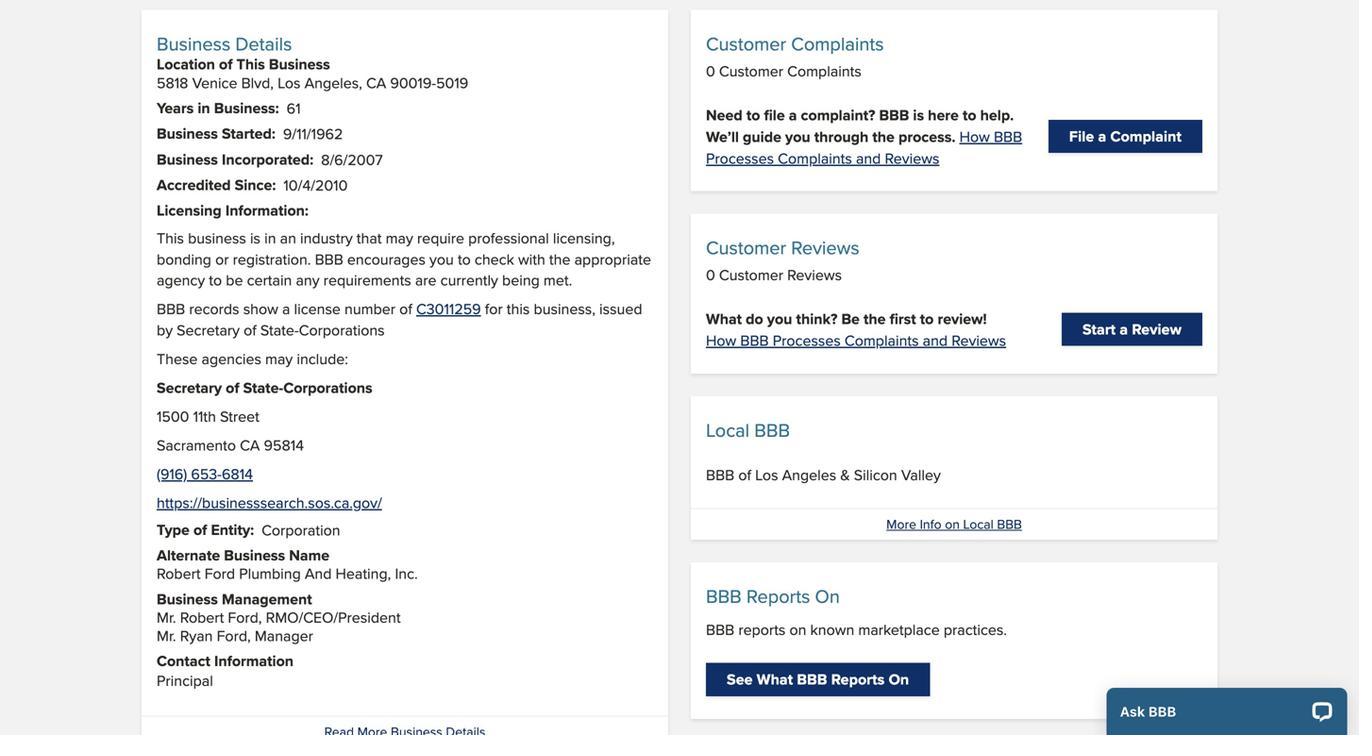 Task type: describe. For each thing, give the bounding box(es) containing it.
through
[[815, 126, 869, 148]]

contact
[[157, 650, 210, 672]]

angeles
[[782, 464, 837, 486]]

blvd,
[[241, 72, 274, 93]]

on inside bbb reports on bbb reports on known marketplace practices.
[[790, 619, 807, 641]]

this inside this business is in an industry that may require professional licensing, bonding or registration. bbb encourages you to check with the appropriate agency to be certain any requirements are currently being met.
[[157, 227, 184, 249]]

bbb right info
[[997, 515, 1022, 534]]

alternate
[[157, 544, 220, 566]]

licensing information:
[[157, 199, 309, 222]]

is inside need to file a complaint? bbb is here to help. we'll guide you through the process.
[[913, 104, 924, 126]]

you inside this business is in an industry that may require professional licensing, bonding or registration. bbb encourages you to check with the appropriate agency to be certain any requirements are currently being met.
[[430, 248, 454, 270]]

0 vertical spatial corporations
[[299, 319, 385, 341]]

https://businesssearch.sos.ca.gov/ link
[[157, 492, 382, 514]]

business up accredited
[[157, 148, 218, 170]]

(916)
[[157, 463, 187, 485]]

6814
[[222, 463, 253, 485]]

653-
[[191, 463, 222, 485]]

the inside need to file a complaint? bbb is here to help. we'll guide you through the process.
[[873, 126, 895, 148]]

show
[[243, 298, 278, 320]]

info
[[920, 515, 942, 534]]

location of this business 5818 venice blvd, los angeles, ca 90019-5019 years in business : 61 business started : 9/11/1962 business incorporated : 8/6/2007 accredited since : 10/4/2010
[[157, 53, 468, 196]]

heating,
[[336, 563, 391, 585]]

business
[[188, 227, 246, 249]]

licensing
[[157, 199, 222, 222]]

review!
[[938, 308, 987, 330]]

11th
[[193, 406, 216, 427]]

issued
[[600, 298, 642, 320]]

file a complaint
[[1070, 125, 1182, 147]]

these agencies may include: secretary of state-corporations 1500 11th street sacramento ca 95814 (916) 653-6814 https://businesssearch.sos.ca.gov/
[[157, 348, 382, 514]]

business up venice
[[157, 30, 231, 57]]

90019-
[[390, 72, 436, 93]]

see what bbb reports on link
[[706, 663, 930, 697]]

0 vertical spatial secretary
[[177, 319, 240, 341]]

be
[[226, 269, 243, 291]]

help.
[[981, 104, 1014, 126]]

being
[[502, 269, 540, 291]]

bbb inside this business is in an industry that may require professional licensing, bonding or registration. bbb encourages you to check with the appropriate agency to be certain any requirements are currently being met.
[[315, 248, 343, 270]]

check
[[475, 248, 514, 270]]

angeles,
[[305, 72, 362, 93]]

business up ryan
[[157, 588, 218, 610]]

and
[[305, 563, 332, 585]]

file a complaint link
[[1049, 120, 1203, 153]]

to inside the what do you think? be the first to review! how bbb processes complaints and reviews
[[920, 308, 934, 330]]

: up the incorporated
[[272, 122, 276, 145]]

appropriate
[[575, 248, 651, 270]]

5019
[[436, 72, 468, 93]]

an
[[280, 227, 296, 249]]

do
[[746, 308, 764, 330]]

information
[[214, 650, 294, 672]]

see what bbb reports on
[[727, 669, 909, 691]]

of for secretary
[[244, 319, 257, 341]]

agencies
[[202, 348, 261, 370]]

review
[[1132, 318, 1182, 341]]

start a review link
[[1062, 313, 1203, 346]]

bbb reports on bbb reports on known marketplace practices.
[[706, 583, 1007, 641]]

and inside the how bbb processes complaints and reviews
[[856, 147, 881, 169]]

of right number at the top left of the page
[[400, 298, 412, 320]]

to left file
[[747, 104, 760, 126]]

0 for complaints
[[706, 60, 715, 82]]

information:
[[226, 199, 309, 222]]

this business is in an industry that may require professional licensing, bonding or registration. bbb encourages you to check with the appropriate agency to be certain any requirements are currently being met.
[[157, 227, 651, 291]]

marketplace
[[859, 619, 940, 641]]

: down 9/11/1962
[[310, 148, 314, 170]]

1 horizontal spatial local
[[964, 515, 994, 534]]

requirements
[[324, 269, 411, 291]]

business up started
[[214, 97, 275, 119]]

for
[[485, 298, 503, 320]]

since
[[235, 174, 272, 196]]

bbb up reports
[[706, 583, 742, 610]]

more info on local bbb link
[[887, 515, 1022, 534]]

bbb of los angeles & silicon valley
[[706, 464, 941, 486]]

0 vertical spatial state-
[[260, 319, 299, 341]]

incorporated
[[222, 148, 310, 170]]

los inside location of this business 5818 venice blvd, los angeles, ca 90019-5019 years in business : 61 business started : 9/11/1962 business incorporated : 8/6/2007 accredited since : 10/4/2010
[[278, 72, 301, 93]]

&
[[841, 464, 850, 486]]

venice
[[192, 72, 237, 93]]

1 horizontal spatial on
[[945, 515, 960, 534]]

think?
[[796, 308, 838, 330]]

business up 61 at top
[[269, 53, 330, 75]]

valley
[[902, 464, 941, 486]]

bbb records show a license number of c3011259
[[157, 298, 481, 320]]

file
[[1070, 125, 1095, 147]]

registration.
[[233, 248, 311, 270]]

ca inside location of this business 5818 venice blvd, los angeles, ca 90019-5019 years in business : 61 business started : 9/11/1962 business incorporated : 8/6/2007 accredited since : 10/4/2010
[[366, 72, 386, 93]]

of for type
[[193, 519, 207, 541]]

the inside the what do you think? be the first to review! how bbb processes complaints and reviews
[[864, 308, 886, 330]]

management
[[222, 588, 312, 610]]

a right start
[[1120, 318, 1128, 341]]

9/11/1962
[[283, 123, 343, 145]]

records
[[189, 298, 239, 320]]

2 rmo/ceo/president from the top
[[266, 690, 401, 711]]

business down the entity
[[224, 544, 285, 566]]

bbb left reports
[[706, 619, 735, 641]]

practices.
[[944, 619, 1007, 641]]

we'll
[[706, 126, 739, 148]]

license
[[294, 298, 341, 320]]

start a review
[[1083, 318, 1182, 341]]

type
[[157, 519, 190, 541]]

1 rmo/ceo/president from the top
[[266, 607, 401, 628]]

bbb inside need to file a complaint? bbb is here to help. we'll guide you through the process.
[[879, 104, 909, 126]]

how bbb processes complaints and reviews link for what do you think? be the first to review!
[[706, 330, 1007, 351]]

street
[[220, 406, 260, 427]]

in inside location of this business 5818 venice blvd, los angeles, ca 90019-5019 years in business : 61 business started : 9/11/1962 business incorporated : 8/6/2007 accredited since : 10/4/2010
[[198, 97, 210, 119]]

0 vertical spatial robert
[[157, 563, 201, 585]]

0 for reviews
[[706, 264, 715, 286]]

number
[[345, 298, 396, 320]]

guide
[[743, 126, 782, 148]]

business,
[[534, 298, 596, 320]]

: up information:
[[272, 174, 276, 196]]

business down years
[[157, 122, 218, 145]]

complaints inside the how bbb processes complaints and reviews
[[778, 147, 852, 169]]

need to file a complaint? bbb is here to help. we'll guide you through the process.
[[706, 104, 1014, 148]]

with
[[518, 248, 546, 270]]



Task type: vqa. For each thing, say whether or not it's contained in the screenshot.
cover
no



Task type: locate. For each thing, give the bounding box(es) containing it.
and inside the what do you think? be the first to review! how bbb processes complaints and reviews
[[923, 330, 948, 351]]

that
[[357, 227, 382, 249]]

8/6/2007
[[321, 149, 383, 170]]

details
[[235, 30, 292, 57]]

1 horizontal spatial los
[[755, 464, 778, 486]]

may right that on the top of the page
[[386, 227, 413, 249]]

0 horizontal spatial on
[[815, 583, 840, 610]]

customer reviews 0 customer reviews
[[706, 234, 860, 286]]

los left 'angeles'
[[755, 464, 778, 486]]

rmo/ceo/president
[[266, 607, 401, 628], [266, 690, 401, 711]]

1 vertical spatial robert
[[180, 607, 224, 628]]

reports down known
[[832, 669, 885, 691]]

0 vertical spatial what
[[706, 308, 742, 330]]

0 vertical spatial in
[[198, 97, 210, 119]]

see
[[727, 669, 753, 691]]

reviews
[[885, 147, 940, 169], [791, 234, 860, 261], [788, 264, 842, 286], [952, 330, 1007, 351]]

known
[[811, 619, 855, 641]]

rmo/ceo/president down and
[[266, 607, 401, 628]]

1 vertical spatial the
[[549, 248, 571, 270]]

how
[[960, 126, 990, 147], [706, 330, 737, 351]]

1 vertical spatial 0
[[706, 264, 715, 286]]

a right file
[[789, 104, 797, 126]]

ca down street
[[240, 434, 260, 456]]

and down 'complaint?'
[[856, 147, 881, 169]]

2 vertical spatial you
[[767, 308, 793, 330]]

0 horizontal spatial and
[[856, 147, 881, 169]]

of inside type of entity : corporation alternate business name robert ford plumbing and heating, inc. business management mr. robert ford, rmo/ceo/president mr. ryan ford, manager contact information principal mr. robert ford, rmo/ceo/president
[[193, 519, 207, 541]]

los
[[278, 72, 301, 93], [755, 464, 778, 486]]

to left the be
[[209, 269, 222, 291]]

accredited
[[157, 174, 231, 196]]

how right here
[[960, 126, 990, 147]]

require
[[417, 227, 465, 249]]

reviews inside the what do you think? be the first to review! how bbb processes complaints and reviews
[[952, 330, 1007, 351]]

inc.
[[395, 563, 418, 585]]

silicon
[[854, 464, 898, 486]]

principal
[[157, 670, 213, 692]]

1 vertical spatial what
[[757, 669, 793, 691]]

0 vertical spatial this
[[237, 53, 265, 75]]

0 vertical spatial and
[[856, 147, 881, 169]]

0 horizontal spatial reports
[[747, 583, 810, 610]]

bbb right here
[[994, 126, 1023, 147]]

in down venice
[[198, 97, 210, 119]]

of for bbb
[[739, 464, 752, 486]]

robert left ford
[[157, 563, 201, 585]]

sacramento
[[157, 434, 236, 456]]

0 horizontal spatial this
[[157, 227, 184, 249]]

how inside the how bbb processes complaints and reviews
[[960, 126, 990, 147]]

1 vertical spatial reports
[[832, 669, 885, 691]]

secretary inside these agencies may include: secretary of state-corporations 1500 11th street sacramento ca 95814 (916) 653-6814 https://businesssearch.sos.ca.gov/
[[157, 377, 222, 399]]

complaint
[[1111, 125, 1182, 147]]

5818
[[157, 72, 188, 93]]

of right type
[[193, 519, 207, 541]]

may inside these agencies may include: secretary of state-corporations 1500 11th street sacramento ca 95814 (916) 653-6814 https://businesssearch.sos.ca.gov/
[[265, 348, 293, 370]]

0 horizontal spatial how
[[706, 330, 737, 351]]

c3011259 link
[[416, 298, 481, 320]]

complaint?
[[801, 104, 876, 126]]

what do you think? be the first to review! how bbb processes complaints and reviews
[[706, 308, 1007, 351]]

are
[[415, 269, 437, 291]]

what left do
[[706, 308, 742, 330]]

here
[[928, 104, 959, 126]]

bbb inside the how bbb processes complaints and reviews
[[994, 126, 1023, 147]]

1 horizontal spatial ca
[[366, 72, 386, 93]]

https://businesssearch.sos.ca.gov/
[[157, 492, 382, 514]]

reports up reports
[[747, 583, 810, 610]]

state- down certain
[[260, 319, 299, 341]]

encourages
[[347, 248, 426, 270]]

0 vertical spatial processes
[[706, 147, 774, 169]]

to right here
[[963, 104, 977, 126]]

complaints
[[791, 30, 884, 57], [788, 60, 862, 82], [778, 147, 852, 169], [845, 330, 919, 351]]

corporations
[[299, 319, 385, 341], [283, 377, 373, 399]]

61
[[287, 97, 301, 119]]

processes inside the how bbb processes complaints and reviews
[[706, 147, 774, 169]]

start
[[1083, 318, 1116, 341]]

0 vertical spatial is
[[913, 104, 924, 126]]

1 horizontal spatial this
[[237, 53, 265, 75]]

1 vertical spatial local
[[964, 515, 994, 534]]

and
[[856, 147, 881, 169], [923, 330, 948, 351]]

1 vertical spatial los
[[755, 464, 778, 486]]

bbb left think?
[[741, 330, 769, 351]]

these
[[157, 348, 198, 370]]

0 horizontal spatial ca
[[240, 434, 260, 456]]

2 how bbb processes complaints and reviews link from the top
[[706, 330, 1007, 351]]

los up 61 at top
[[278, 72, 301, 93]]

industry
[[300, 227, 353, 249]]

0 vertical spatial local
[[706, 417, 750, 444]]

bbb inside the see what bbb reports on link
[[797, 669, 828, 691]]

processes down need
[[706, 147, 774, 169]]

0 vertical spatial on
[[815, 583, 840, 610]]

0 horizontal spatial local
[[706, 417, 750, 444]]

bbb left here
[[879, 104, 909, 126]]

of down agencies
[[226, 377, 239, 399]]

1 vertical spatial state-
[[243, 377, 283, 399]]

1 vertical spatial is
[[250, 227, 261, 249]]

processes inside the what do you think? be the first to review! how bbb processes complaints and reviews
[[773, 330, 841, 351]]

1 vertical spatial on
[[889, 669, 909, 691]]

1 horizontal spatial what
[[757, 669, 793, 691]]

1 horizontal spatial and
[[923, 330, 948, 351]]

to left check
[[458, 248, 471, 270]]

corporations up include:
[[299, 319, 385, 341]]

years
[[157, 97, 194, 119]]

or
[[215, 248, 229, 270]]

on left known
[[790, 619, 807, 641]]

rmo/ceo/president down manager
[[266, 690, 401, 711]]

(916) 653-6814 link
[[157, 463, 253, 485]]

is
[[913, 104, 924, 126], [250, 227, 261, 249]]

1 vertical spatial you
[[430, 248, 454, 270]]

may down secretary of state-corporations
[[265, 348, 293, 370]]

1 vertical spatial and
[[923, 330, 948, 351]]

corporations down include:
[[283, 377, 373, 399]]

95814
[[264, 434, 304, 456]]

0 vertical spatial 0
[[706, 60, 715, 82]]

corporations inside these agencies may include: secretary of state-corporations 1500 11th street sacramento ca 95814 (916) 653-6814 https://businesssearch.sos.ca.gov/
[[283, 377, 373, 399]]

0 horizontal spatial what
[[706, 308, 742, 330]]

the right with
[[549, 248, 571, 270]]

1 vertical spatial how bbb processes complaints and reviews link
[[706, 330, 1007, 351]]

: inside type of entity : corporation alternate business name robert ford plumbing and heating, inc. business management mr. robert ford, rmo/ceo/president mr. ryan ford, manager contact information principal mr. robert ford, rmo/ceo/president
[[250, 519, 254, 541]]

bbb down local bbb
[[706, 464, 735, 486]]

this
[[507, 298, 530, 320]]

0 horizontal spatial on
[[790, 619, 807, 641]]

is down information:
[[250, 227, 261, 249]]

secretary
[[177, 319, 240, 341], [157, 377, 222, 399]]

professional
[[468, 227, 549, 249]]

0 horizontal spatial is
[[250, 227, 261, 249]]

you right do
[[767, 308, 793, 330]]

0 inside 'customer complaints 0 customer complaints'
[[706, 60, 715, 82]]

1 how bbb processes complaints and reviews link from the top
[[706, 126, 1023, 169]]

you right file
[[786, 126, 811, 148]]

is inside this business is in an industry that may require professional licensing, bonding or registration. bbb encourages you to check with the appropriate agency to be certain any requirements are currently being met.
[[250, 227, 261, 249]]

processes left be
[[773, 330, 841, 351]]

0 horizontal spatial may
[[265, 348, 293, 370]]

bbb inside the what do you think? be the first to review! how bbb processes complaints and reviews
[[741, 330, 769, 351]]

secretary down these
[[157, 377, 222, 399]]

3 mr. from the top
[[157, 690, 176, 711]]

how bbb processes complaints and reviews link
[[706, 126, 1023, 169], [706, 330, 1007, 351]]

state- inside these agencies may include: secretary of state-corporations 1500 11th street sacramento ca 95814 (916) 653-6814 https://businesssearch.sos.ca.gov/
[[243, 377, 283, 399]]

of for location
[[219, 53, 233, 75]]

of inside these agencies may include: secretary of state-corporations 1500 11th street sacramento ca 95814 (916) 653-6814 https://businesssearch.sos.ca.gov/
[[226, 377, 239, 399]]

: left 61 at top
[[275, 97, 279, 119]]

1 vertical spatial processes
[[773, 330, 841, 351]]

on inside bbb reports on bbb reports on known marketplace practices.
[[815, 583, 840, 610]]

more info on local bbb
[[887, 515, 1022, 534]]

1 vertical spatial rmo/ceo/president
[[266, 690, 401, 711]]

for this business, issued by
[[157, 298, 642, 341]]

0 vertical spatial how bbb processes complaints and reviews link
[[706, 126, 1023, 169]]

the right be
[[864, 308, 886, 330]]

a inside need to file a complaint? bbb is here to help. we'll guide you through the process.
[[789, 104, 797, 126]]

0 vertical spatial on
[[945, 515, 960, 534]]

currently
[[441, 269, 498, 291]]

a
[[789, 104, 797, 126], [1099, 125, 1107, 147], [282, 298, 290, 320], [1120, 318, 1128, 341]]

1 horizontal spatial in
[[264, 227, 276, 249]]

the right "through"
[[873, 126, 895, 148]]

in inside this business is in an industry that may require professional licensing, bonding or registration. bbb encourages you to check with the appropriate agency to be certain any requirements are currently being met.
[[264, 227, 276, 249]]

of inside location of this business 5818 venice blvd, los angeles, ca 90019-5019 years in business : 61 business started : 9/11/1962 business incorporated : 8/6/2007 accredited since : 10/4/2010
[[219, 53, 233, 75]]

0 vertical spatial reports
[[747, 583, 810, 610]]

robert down contact
[[180, 690, 224, 711]]

0 horizontal spatial in
[[198, 97, 210, 119]]

1 vertical spatial on
[[790, 619, 807, 641]]

ryan
[[180, 625, 213, 647]]

be
[[842, 308, 860, 330]]

1 vertical spatial in
[[264, 227, 276, 249]]

1 vertical spatial corporations
[[283, 377, 373, 399]]

2 mr. from the top
[[157, 625, 176, 647]]

reviews inside the how bbb processes complaints and reviews
[[885, 147, 940, 169]]

customer
[[706, 30, 787, 57], [719, 60, 784, 82], [706, 234, 787, 261], [719, 264, 784, 286]]

you
[[786, 126, 811, 148], [430, 248, 454, 270], [767, 308, 793, 330]]

1 horizontal spatial on
[[889, 669, 909, 691]]

robert up contact
[[180, 607, 224, 628]]

secretary of state-corporations
[[177, 319, 385, 341]]

you inside the what do you think? be the first to review! how bbb processes complaints and reviews
[[767, 308, 793, 330]]

bbb down known
[[797, 669, 828, 691]]

0 vertical spatial may
[[386, 227, 413, 249]]

in
[[198, 97, 210, 119], [264, 227, 276, 249]]

how bbb processes complaints and reviews link for need to file a complaint? bbb is here to help. we'll guide you through the process.
[[706, 126, 1023, 169]]

: down https://businesssearch.sos.ca.gov/ link
[[250, 519, 254, 541]]

this inside location of this business 5818 venice blvd, los angeles, ca 90019-5019 years in business : 61 business started : 9/11/1962 business incorporated : 8/6/2007 accredited since : 10/4/2010
[[237, 53, 265, 75]]

manager
[[255, 625, 313, 647]]

of left blvd,
[[219, 53, 233, 75]]

location
[[157, 53, 215, 75]]

complaints inside the what do you think? be the first to review! how bbb processes complaints and reviews
[[845, 330, 919, 351]]

ford
[[205, 563, 235, 585]]

a right file at the right top of the page
[[1099, 125, 1107, 147]]

0 vertical spatial los
[[278, 72, 301, 93]]

you up c3011259
[[430, 248, 454, 270]]

the inside this business is in an industry that may require professional licensing, bonding or registration. bbb encourages you to check with the appropriate agency to be certain any requirements are currently being met.
[[549, 248, 571, 270]]

0 vertical spatial ca
[[366, 72, 386, 93]]

business details
[[157, 30, 292, 57]]

certain
[[247, 269, 292, 291]]

ca inside these agencies may include: secretary of state-corporations 1500 11th street sacramento ca 95814 (916) 653-6814 https://businesssearch.sos.ca.gov/
[[240, 434, 260, 456]]

bbb down "agency"
[[157, 298, 185, 320]]

bbb left that on the top of the page
[[315, 248, 343, 270]]

need
[[706, 104, 743, 126]]

may
[[386, 227, 413, 249], [265, 348, 293, 370]]

2 vertical spatial the
[[864, 308, 886, 330]]

state- up street
[[243, 377, 283, 399]]

1 horizontal spatial reports
[[832, 669, 885, 691]]

to right first
[[920, 308, 934, 330]]

2 0 from the top
[[706, 264, 715, 286]]

0 horizontal spatial los
[[278, 72, 301, 93]]

1 vertical spatial secretary
[[157, 377, 222, 399]]

0 vertical spatial rmo/ceo/president
[[266, 607, 401, 628]]

how inside the what do you think? be the first to review! how bbb processes complaints and reviews
[[706, 330, 737, 351]]

how left do
[[706, 330, 737, 351]]

1 horizontal spatial may
[[386, 227, 413, 249]]

c3011259
[[416, 298, 481, 320]]

and right first
[[923, 330, 948, 351]]

1 horizontal spatial is
[[913, 104, 924, 126]]

0 vertical spatial how
[[960, 126, 990, 147]]

1 vertical spatial may
[[265, 348, 293, 370]]

on down marketplace
[[889, 669, 909, 691]]

10/4/2010
[[284, 174, 348, 196]]

is left here
[[913, 104, 924, 126]]

bbb up 'angeles'
[[755, 417, 790, 444]]

1 mr. from the top
[[157, 607, 176, 628]]

of down local bbb
[[739, 464, 752, 486]]

0 vertical spatial you
[[786, 126, 811, 148]]

on up known
[[815, 583, 840, 610]]

a right show
[[282, 298, 290, 320]]

bonding
[[157, 248, 211, 270]]

ford,
[[228, 607, 262, 628], [217, 625, 251, 647], [228, 690, 262, 711]]

reports inside bbb reports on bbb reports on known marketplace practices.
[[747, 583, 810, 610]]

1 0 from the top
[[706, 60, 715, 82]]

secretary up agencies
[[177, 319, 240, 341]]

robert
[[157, 563, 201, 585], [180, 607, 224, 628], [180, 690, 224, 711]]

what
[[706, 308, 742, 330], [757, 669, 793, 691]]

0 inside customer reviews 0 customer reviews
[[706, 264, 715, 286]]

0 vertical spatial the
[[873, 126, 895, 148]]

in left an
[[264, 227, 276, 249]]

on
[[945, 515, 960, 534], [790, 619, 807, 641]]

1 vertical spatial how
[[706, 330, 737, 351]]

2 vertical spatial robert
[[180, 690, 224, 711]]

of up agencies
[[244, 319, 257, 341]]

customer complaints 0 customer complaints
[[706, 30, 884, 82]]

1 vertical spatial ca
[[240, 434, 260, 456]]

licensing,
[[553, 227, 615, 249]]

name
[[289, 544, 330, 566]]

reports
[[739, 619, 786, 641]]

first
[[890, 308, 916, 330]]

what inside the what do you think? be the first to review! how bbb processes complaints and reviews
[[706, 308, 742, 330]]

what right see at right bottom
[[757, 669, 793, 691]]

on right info
[[945, 515, 960, 534]]

you inside need to file a complaint? bbb is here to help. we'll guide you through the process.
[[786, 126, 811, 148]]

1 vertical spatial this
[[157, 227, 184, 249]]

may inside this business is in an industry that may require professional licensing, bonding or registration. bbb encourages you to check with the appropriate agency to be certain any requirements are currently being met.
[[386, 227, 413, 249]]

corporation
[[262, 519, 340, 541]]

ca left 90019-
[[366, 72, 386, 93]]

1 horizontal spatial how
[[960, 126, 990, 147]]



